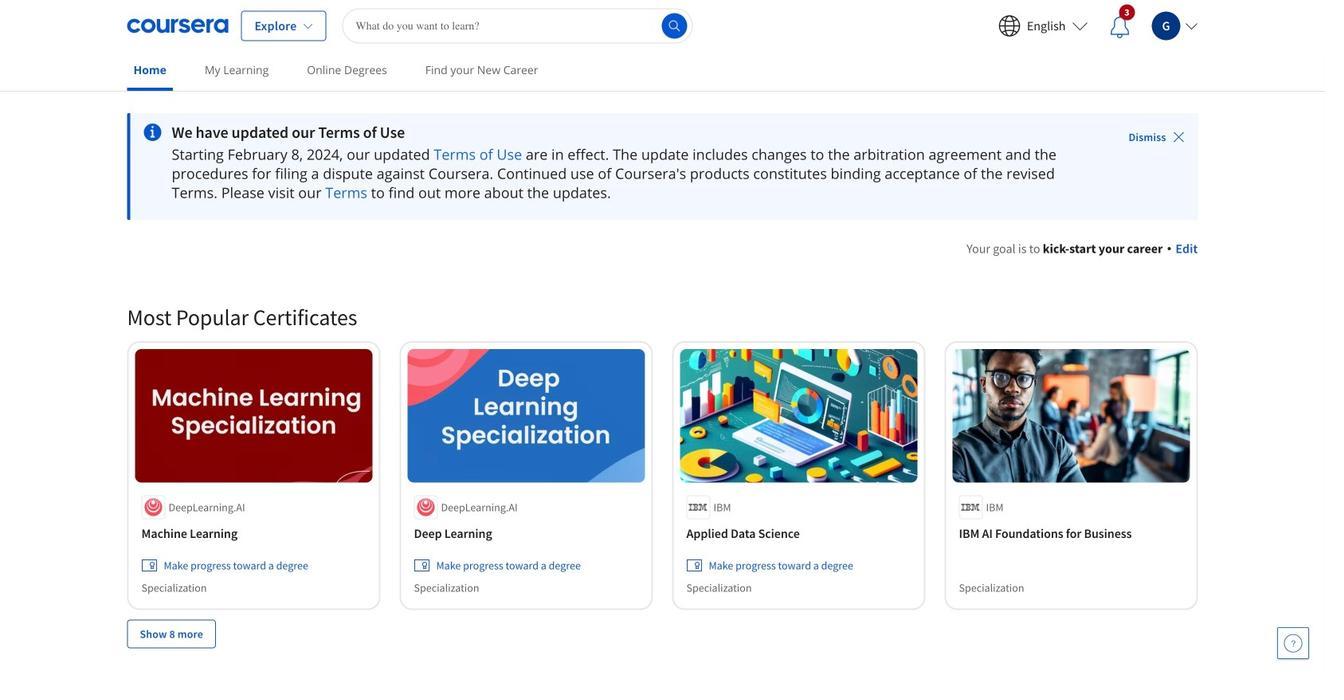 Task type: locate. For each thing, give the bounding box(es) containing it.
main content
[[0, 93, 1326, 675]]

help center image
[[1284, 634, 1303, 653]]

None search field
[[342, 8, 693, 43]]

most popular certificates collection element
[[118, 277, 1208, 674]]



Task type: vqa. For each thing, say whether or not it's contained in the screenshot.
SEARCH FIELD
yes



Task type: describe. For each thing, give the bounding box(es) containing it.
What do you want to learn? text field
[[342, 8, 693, 43]]

coursera image
[[127, 13, 228, 39]]

information: we have updated our terms of use element
[[172, 123, 1084, 142]]



